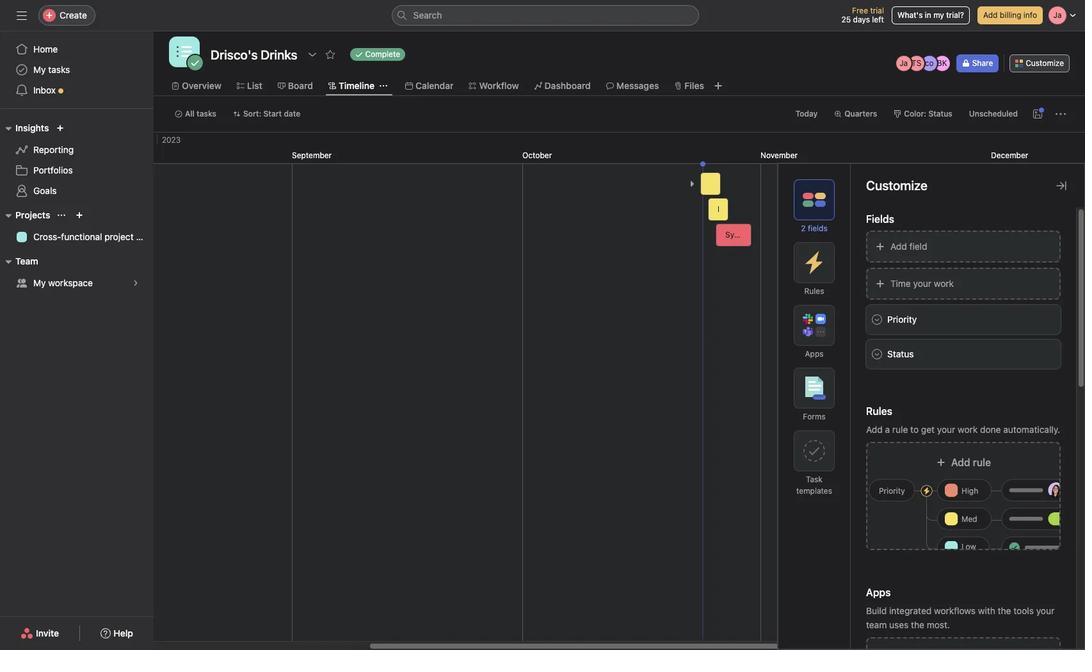 Task type: locate. For each thing, give the bounding box(es) containing it.
0 vertical spatial work
[[934, 278, 954, 289]]

my inside global element
[[33, 64, 46, 75]]

my workspace
[[33, 277, 93, 288]]

add field button
[[867, 231, 1061, 263]]

what's
[[898, 10, 923, 20]]

invite
[[36, 628, 59, 639]]

new image
[[57, 124, 64, 132]]

task
[[806, 475, 823, 484]]

2 horizontal spatial your
[[1037, 605, 1055, 616]]

1 vertical spatial customize
[[867, 178, 928, 193]]

unscheduled
[[970, 109, 1018, 118]]

add left field
[[891, 241, 907, 252]]

rule up high
[[973, 457, 992, 468]]

0 vertical spatial customize
[[1026, 58, 1065, 68]]

None text field
[[208, 43, 301, 66]]

0 horizontal spatial your
[[914, 278, 932, 289]]

workspace
[[48, 277, 93, 288]]

1 horizontal spatial status
[[929, 109, 953, 118]]

1 horizontal spatial work
[[958, 424, 978, 435]]

your right the get
[[938, 424, 956, 435]]

your inside the build integrated workflows with the tools your team uses the most.
[[1037, 605, 1055, 616]]

october
[[523, 151, 552, 160]]

list
[[247, 80, 262, 91]]

tasks inside my tasks link
[[48, 64, 70, 75]]

build
[[867, 605, 887, 616]]

add left billing
[[984, 10, 998, 20]]

time your work
[[891, 278, 954, 289]]

work left done
[[958, 424, 978, 435]]

work
[[934, 278, 954, 289], [958, 424, 978, 435]]

0 horizontal spatial apps
[[805, 349, 824, 359]]

tab actions image
[[380, 82, 387, 90]]

1 my from the top
[[33, 64, 46, 75]]

integrated
[[890, 605, 932, 616]]

bk
[[938, 58, 948, 68]]

2 vertical spatial your
[[1037, 605, 1055, 616]]

add inside button
[[984, 10, 998, 20]]

new project or portfolio image
[[76, 211, 84, 219]]

0 vertical spatial status
[[929, 109, 953, 118]]

home
[[33, 44, 58, 54]]

add inside button
[[891, 241, 907, 252]]

sort: start date
[[243, 109, 301, 118]]

priority down a
[[879, 486, 905, 496]]

tasks for all tasks
[[197, 109, 216, 118]]

1 horizontal spatial customize
[[1026, 58, 1065, 68]]

1 vertical spatial my
[[33, 277, 46, 288]]

0 horizontal spatial rules
[[805, 286, 825, 296]]

tasks right all
[[197, 109, 216, 118]]

trial?
[[947, 10, 965, 20]]

dashboard link
[[535, 79, 591, 93]]

tasks
[[48, 64, 70, 75], [197, 109, 216, 118]]

insights element
[[0, 117, 154, 204]]

september
[[292, 151, 332, 160]]

help
[[114, 628, 133, 639]]

field
[[910, 241, 928, 252]]

projects
[[15, 209, 50, 220]]

create button
[[38, 5, 95, 26]]

work down add field button
[[934, 278, 954, 289]]

share
[[973, 58, 994, 68]]

high
[[962, 486, 979, 496]]

home link
[[8, 39, 146, 60]]

august
[[54, 151, 79, 160]]

rules
[[805, 286, 825, 296], [867, 405, 893, 417]]

reporting
[[33, 144, 74, 155]]

rules down 2 fields
[[805, 286, 825, 296]]

2023 august
[[54, 135, 181, 160]]

inbox
[[33, 85, 56, 95]]

portfolios link
[[8, 160, 146, 181]]

tasks inside all tasks dropdown button
[[197, 109, 216, 118]]

timeline link
[[329, 79, 375, 93]]

your right tools
[[1037, 605, 1055, 616]]

1 vertical spatial the
[[912, 619, 925, 630]]

0 vertical spatial rule
[[893, 424, 908, 435]]

tasks for my tasks
[[48, 64, 70, 75]]

search button
[[392, 5, 699, 26]]

team
[[15, 256, 38, 266]]

add rule
[[952, 457, 992, 468]]

your inside time your work button
[[914, 278, 932, 289]]

0 vertical spatial my
[[33, 64, 46, 75]]

all tasks button
[[169, 105, 222, 123]]

customize inside dropdown button
[[1026, 58, 1065, 68]]

get
[[922, 424, 935, 435]]

board
[[288, 80, 313, 91]]

cross-
[[33, 231, 61, 242]]

close details image
[[1057, 181, 1067, 191]]

1 vertical spatial your
[[938, 424, 956, 435]]

days
[[854, 15, 870, 24]]

1 vertical spatial tasks
[[197, 109, 216, 118]]

list link
[[237, 79, 262, 93]]

sort:
[[243, 109, 261, 118]]

apps up build
[[867, 587, 891, 598]]

0 horizontal spatial work
[[934, 278, 954, 289]]

1 horizontal spatial tasks
[[197, 109, 216, 118]]

0 vertical spatial tasks
[[48, 64, 70, 75]]

1 horizontal spatial rule
[[973, 457, 992, 468]]

my for my tasks
[[33, 64, 46, 75]]

my inside the teams element
[[33, 277, 46, 288]]

2 my from the top
[[33, 277, 46, 288]]

priority down time at the top
[[888, 314, 917, 325]]

color:
[[905, 109, 927, 118]]

0 horizontal spatial tasks
[[48, 64, 70, 75]]

uses
[[890, 619, 909, 630]]

1 horizontal spatial your
[[938, 424, 956, 435]]

0 vertical spatial priority
[[888, 314, 917, 325]]

workflow
[[479, 80, 519, 91]]

1 horizontal spatial the
[[998, 605, 1012, 616]]

add up high
[[952, 457, 971, 468]]

1 vertical spatial rules
[[867, 405, 893, 417]]

fields
[[867, 213, 895, 225]]

add to starred image
[[325, 49, 335, 60]]

add
[[984, 10, 998, 20], [891, 241, 907, 252], [867, 424, 883, 435], [952, 457, 971, 468]]

the down the integrated
[[912, 619, 925, 630]]

1 horizontal spatial rules
[[867, 405, 893, 417]]

build integrated workflows with the tools your team uses the most.
[[867, 605, 1055, 630]]

the
[[998, 605, 1012, 616], [912, 619, 925, 630]]

your
[[914, 278, 932, 289], [938, 424, 956, 435], [1037, 605, 1055, 616]]

1 vertical spatial work
[[958, 424, 978, 435]]

task templates
[[797, 475, 833, 496]]

1 horizontal spatial apps
[[867, 587, 891, 598]]

add tab image
[[713, 81, 724, 91]]

left
[[873, 15, 885, 24]]

search list box
[[392, 5, 699, 26]]

work inside button
[[934, 278, 954, 289]]

overview
[[182, 80, 222, 91]]

1 vertical spatial status
[[888, 348, 914, 359]]

rules up a
[[867, 405, 893, 417]]

the right with
[[998, 605, 1012, 616]]

my up inbox
[[33, 64, 46, 75]]

projects element
[[0, 204, 154, 250]]

goals
[[33, 185, 57, 196]]

rule right a
[[893, 424, 908, 435]]

my tasks
[[33, 64, 70, 75]]

add for add billing info
[[984, 10, 998, 20]]

show options, current sort, top image
[[58, 211, 66, 219]]

ts
[[912, 58, 922, 68]]

customize up fields on the right top of the page
[[867, 178, 928, 193]]

functional
[[61, 231, 102, 242]]

goals link
[[8, 181, 146, 201]]

0 horizontal spatial rule
[[893, 424, 908, 435]]

tasks down home
[[48, 64, 70, 75]]

show options image
[[307, 49, 317, 60]]

customize down info
[[1026, 58, 1065, 68]]

info
[[1024, 10, 1038, 20]]

your right time at the top
[[914, 278, 932, 289]]

apps up forms
[[805, 349, 824, 359]]

my
[[33, 64, 46, 75], [33, 277, 46, 288]]

0 vertical spatial your
[[914, 278, 932, 289]]

trial
[[871, 6, 885, 15]]

add left a
[[867, 424, 883, 435]]

my down team
[[33, 277, 46, 288]]



Task type: vqa. For each thing, say whether or not it's contained in the screenshot.
Invite button
yes



Task type: describe. For each thing, give the bounding box(es) containing it.
calendar link
[[405, 79, 454, 93]]

hide sidebar image
[[17, 10, 27, 20]]

help button
[[92, 622, 142, 645]]

create
[[60, 10, 87, 20]]

with
[[979, 605, 996, 616]]

add a rule to get your work done automatically.
[[867, 424, 1061, 435]]

my workspace link
[[8, 273, 146, 293]]

workflows
[[935, 605, 976, 616]]

insights
[[15, 122, 49, 133]]

start
[[264, 109, 282, 118]]

add for add a rule to get your work done automatically.
[[867, 424, 883, 435]]

december
[[992, 151, 1029, 160]]

ja
[[900, 58, 908, 68]]

what's in my trial?
[[898, 10, 965, 20]]

save options image
[[1033, 109, 1043, 119]]

quarters
[[845, 109, 878, 118]]

cross-functional project plan link
[[8, 227, 154, 247]]

see details, my workspace image
[[132, 279, 140, 287]]

add billing info button
[[978, 6, 1043, 24]]

list image
[[177, 44, 192, 60]]

done
[[981, 424, 1001, 435]]

color: status
[[905, 109, 953, 118]]

unscheduled button
[[964, 105, 1024, 123]]

most.
[[927, 619, 950, 630]]

0 vertical spatial the
[[998, 605, 1012, 616]]

add billing info
[[984, 10, 1038, 20]]

quarters button
[[829, 105, 883, 123]]

search
[[413, 10, 442, 20]]

0 vertical spatial apps
[[805, 349, 824, 359]]

forms
[[803, 412, 826, 421]]

workflow link
[[469, 79, 519, 93]]

show subtasks for task brainstorm california cola flavors image
[[689, 180, 696, 188]]

teams element
[[0, 250, 154, 296]]

insights button
[[0, 120, 49, 136]]

2023
[[162, 135, 181, 145]]

what's in my trial? button
[[892, 6, 970, 24]]

free
[[853, 6, 869, 15]]

0 horizontal spatial status
[[888, 348, 914, 359]]

overview link
[[172, 79, 222, 93]]

25
[[842, 15, 851, 24]]

complete
[[365, 49, 400, 59]]

board link
[[278, 79, 313, 93]]

1 vertical spatial rule
[[973, 457, 992, 468]]

free trial 25 days left
[[842, 6, 885, 24]]

billing
[[1000, 10, 1022, 20]]

low
[[962, 542, 977, 551]]

color: status button
[[889, 105, 959, 123]]

timeline
[[339, 80, 375, 91]]

november
[[761, 151, 798, 160]]

all tasks
[[185, 109, 216, 118]]

a
[[886, 424, 890, 435]]

2 fields
[[801, 224, 828, 233]]

reporting link
[[8, 140, 146, 160]]

more actions image
[[1056, 109, 1066, 119]]

files
[[685, 80, 705, 91]]

calendar
[[416, 80, 454, 91]]

customize button
[[1010, 54, 1070, 72]]

plan
[[136, 231, 154, 242]]

templates
[[797, 486, 833, 496]]

today button
[[790, 105, 824, 123]]

portfolios
[[33, 165, 73, 176]]

status inside dropdown button
[[929, 109, 953, 118]]

today
[[796, 109, 818, 118]]

global element
[[0, 31, 154, 108]]

tools
[[1014, 605, 1034, 616]]

sort: start date button
[[227, 105, 306, 123]]

to
[[911, 424, 919, 435]]

project
[[105, 231, 134, 242]]

add field
[[891, 241, 928, 252]]

1 vertical spatial priority
[[879, 486, 905, 496]]

in
[[925, 10, 932, 20]]

date
[[284, 109, 301, 118]]

0 horizontal spatial customize
[[867, 178, 928, 193]]

med
[[962, 514, 978, 524]]

dashboard
[[545, 80, 591, 91]]

share button
[[957, 54, 999, 72]]

1 vertical spatial apps
[[867, 587, 891, 598]]

complete button
[[344, 45, 411, 63]]

add for add rule
[[952, 457, 971, 468]]

my for my workspace
[[33, 277, 46, 288]]

automatically.
[[1004, 424, 1061, 435]]

0 horizontal spatial the
[[912, 619, 925, 630]]

add for add field
[[891, 241, 907, 252]]

co
[[925, 58, 934, 68]]

invite button
[[12, 622, 67, 645]]

0 vertical spatial rules
[[805, 286, 825, 296]]

2
[[801, 224, 806, 233]]



